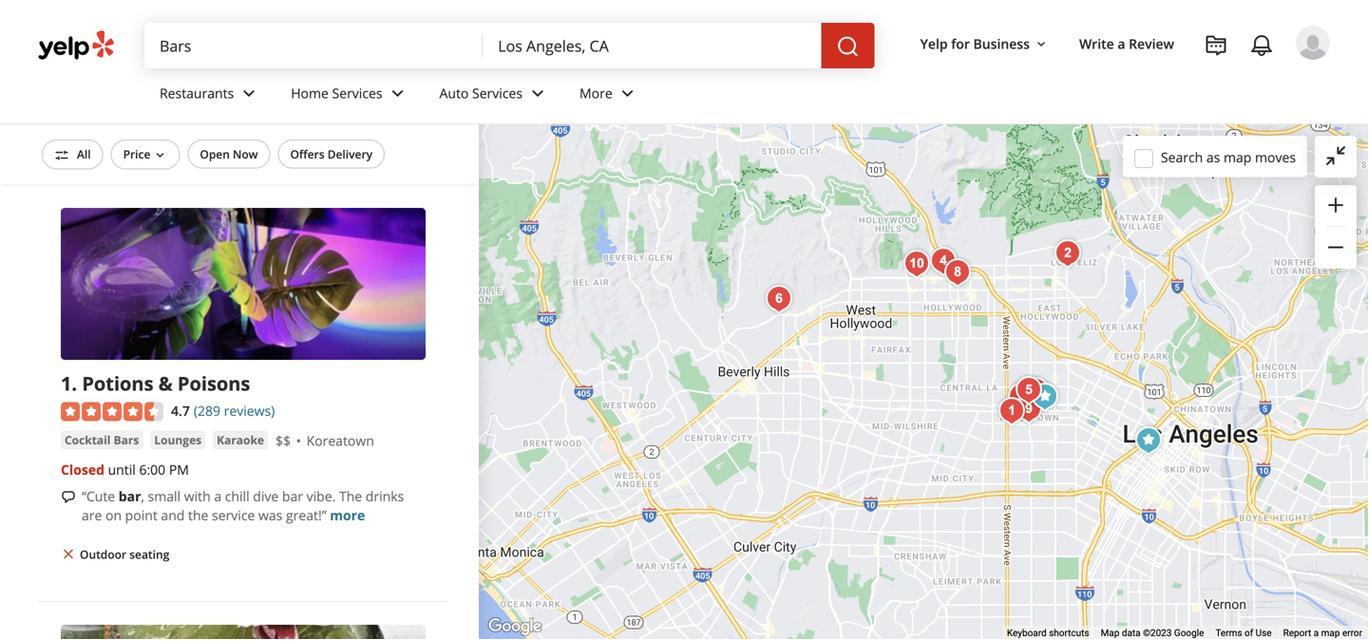 Task type: vqa. For each thing, say whether or not it's contained in the screenshot.
1st (no rating) image from the left
no



Task type: locate. For each thing, give the bounding box(es) containing it.
map data ©2023 google
[[1101, 628, 1204, 639]]

0 horizontal spatial map
[[1224, 148, 1252, 166]]

1 vertical spatial was
[[258, 506, 283, 524]]

group
[[1315, 185, 1357, 269]]

all right 16 filter v2 icon
[[77, 146, 91, 162]]

tu madre - los feliz image
[[1049, 235, 1087, 273]]

auto
[[439, 84, 469, 102]]

map left error
[[1321, 628, 1340, 639]]

outdoor seating down on
[[80, 547, 169, 562]]

a
[[306, 0, 314, 5], [1118, 35, 1125, 53], [214, 487, 221, 505], [1314, 628, 1319, 639]]

2 bar from the left
[[282, 487, 303, 505]]

0 horizontal spatial services
[[332, 84, 382, 102]]

was inside the "i came here the other night just for a drink and was pleasantly surprised by the bartender's recommendation to get the piss n vinegar. it seems like it'd be sweet but it's smoky and…"
[[380, 0, 404, 5]]

by
[[211, 6, 225, 24]]

auto services link
[[424, 68, 564, 124]]

"cute bar
[[82, 487, 141, 505]]

.
[[72, 370, 77, 396]]

None search field
[[144, 23, 878, 68]]

16 close v2 image
[[61, 547, 76, 562]]

zoom in image
[[1324, 194, 1347, 217]]

the
[[163, 0, 183, 5], [229, 6, 249, 24], [232, 25, 252, 43], [188, 506, 208, 524]]

1 horizontal spatial 24 chevron down v2 image
[[526, 82, 549, 105]]

home services
[[291, 84, 382, 102]]

search as map moves
[[1161, 148, 1296, 166]]

more
[[330, 506, 365, 524]]

1 horizontal spatial all
[[77, 146, 91, 162]]

a left the drink
[[306, 0, 314, 5]]

6:00
[[139, 461, 165, 479]]

bob b. image
[[1296, 26, 1330, 60]]

24 chevron down v2 image left auto
[[386, 82, 409, 105]]

a left chill
[[214, 487, 221, 505]]

1 vertical spatial map
[[1321, 628, 1340, 639]]

1 horizontal spatial for
[[951, 35, 970, 53]]

now
[[233, 146, 258, 162]]

service
[[212, 506, 255, 524]]

bar up point
[[119, 487, 141, 505]]

0 horizontal spatial 16 chevron down v2 image
[[152, 148, 168, 163]]

bar inside , small with a chill dive bar vibe. the drinks are on point and the service was great!"
[[282, 487, 303, 505]]

cocktail bars
[[65, 432, 139, 448]]

in
[[166, 155, 180, 177]]

all left the "bars" on the top left of page
[[38, 155, 58, 177]]

1 none field from the left
[[160, 35, 468, 56]]

0 horizontal spatial none field
[[160, 35, 468, 56]]

yelp
[[920, 35, 948, 53]]

yelp for business button
[[913, 27, 1056, 61]]

results
[[111, 155, 163, 177]]

get
[[209, 25, 228, 43]]

Find text field
[[160, 35, 468, 56]]

and inside , small with a chill dive bar vibe. the drinks are on point and the service was great!"
[[161, 506, 185, 524]]

none field up more link
[[498, 35, 806, 56]]

the up smoky
[[232, 25, 252, 43]]

and…"
[[252, 44, 291, 62]]

for right yelp
[[951, 35, 970, 53]]

was up seems
[[380, 0, 404, 5]]

map right as
[[1224, 148, 1252, 166]]

24 chevron down v2 image for restaurants
[[238, 82, 261, 105]]

0 horizontal spatial 24 chevron down v2 image
[[386, 82, 409, 105]]

1 24 chevron down v2 image from the left
[[238, 82, 261, 105]]

potions & poisons image
[[993, 392, 1031, 430]]

intercrew image
[[1026, 378, 1064, 416]]

1 horizontal spatial and
[[353, 0, 376, 5]]

seating down point
[[129, 547, 169, 562]]

it's
[[188, 44, 205, 62]]

dive
[[253, 487, 279, 505]]

1 horizontal spatial was
[[380, 0, 404, 5]]

poisons
[[178, 370, 250, 396]]

24 chevron down v2 image
[[238, 82, 261, 105], [616, 82, 639, 105]]

was down dive
[[258, 506, 283, 524]]

1 horizontal spatial map
[[1321, 628, 1340, 639]]

all "bars" results in los angeles, california
[[38, 155, 356, 177]]

juliana los angeles image
[[1017, 372, 1055, 410]]

came
[[94, 0, 127, 5]]

shoo shoo baby image
[[1130, 422, 1168, 460]]

1 services from the left
[[332, 84, 382, 102]]

2 none field from the left
[[498, 35, 806, 56]]

0 horizontal spatial 24 chevron down v2 image
[[238, 82, 261, 105]]

0 vertical spatial for
[[285, 0, 303, 5]]

use
[[1256, 628, 1272, 639]]

the normandie club image
[[1010, 371, 1048, 409]]

all
[[77, 146, 91, 162], [38, 155, 58, 177]]

none field down bartender's
[[160, 35, 468, 56]]

open
[[200, 146, 230, 162]]

map for moves
[[1224, 148, 1252, 166]]

24 chevron down v2 image inside restaurants link
[[238, 82, 261, 105]]

and
[[353, 0, 376, 5], [161, 506, 185, 524]]

for inside button
[[951, 35, 970, 53]]

16 chevron down v2 image right business
[[1034, 37, 1049, 52]]

sunset & vinyl image
[[939, 254, 977, 292]]

lounges
[[154, 432, 202, 448]]

bar
[[119, 487, 141, 505], [282, 487, 303, 505]]

2 services from the left
[[472, 84, 523, 102]]

outdoor seating down be
[[80, 84, 169, 100]]

and down small
[[161, 506, 185, 524]]

seating down sweet at left top
[[129, 84, 169, 100]]

24 chevron down v2 image inside more link
[[616, 82, 639, 105]]

karaoke button
[[213, 431, 268, 450]]

1 vertical spatial and
[[161, 506, 185, 524]]

0 horizontal spatial was
[[258, 506, 283, 524]]

california
[[281, 155, 356, 177]]

drink
[[317, 0, 349, 5]]

business
[[973, 35, 1030, 53]]

cocktail bars button
[[61, 431, 143, 450]]

4.7
[[171, 402, 190, 420]]

2 outdoor from the top
[[80, 547, 126, 562]]

None field
[[160, 35, 468, 56], [498, 35, 806, 56]]

0 vertical spatial seating
[[129, 84, 169, 100]]

keyboard
[[1007, 628, 1047, 639]]

1 vertical spatial for
[[951, 35, 970, 53]]

0 vertical spatial outdoor seating
[[80, 84, 169, 100]]

0 horizontal spatial all
[[38, 155, 58, 177]]

report
[[1283, 628, 1311, 639]]

price button
[[111, 140, 180, 169]]

1 horizontal spatial 16 chevron down v2 image
[[1034, 37, 1049, 52]]

services right home
[[332, 84, 382, 102]]

pleasantly
[[82, 6, 145, 24]]

0 horizontal spatial and
[[161, 506, 185, 524]]

karaoke link
[[213, 431, 268, 450]]

0 vertical spatial and
[[353, 0, 376, 5]]

potions
[[82, 370, 153, 396]]

24 chevron down v2 image inside home services link
[[386, 82, 409, 105]]

16 chevron down v2 image inside price dropdown button
[[152, 148, 168, 163]]

1 vertical spatial outdoor
[[80, 547, 126, 562]]

a right the write
[[1118, 35, 1125, 53]]

24 chevron down v2 image inside auto services "link"
[[526, 82, 549, 105]]

Near text field
[[498, 35, 806, 56]]

0 vertical spatial map
[[1224, 148, 1252, 166]]

map region
[[300, 77, 1368, 639]]

1 horizontal spatial bar
[[282, 487, 303, 505]]

24 chevron down v2 image
[[386, 82, 409, 105], [526, 82, 549, 105]]

outdoor
[[80, 84, 126, 100], [80, 547, 126, 562]]

1 24 chevron down v2 image from the left
[[386, 82, 409, 105]]

keyboard shortcuts button
[[1007, 627, 1089, 639]]

point
[[125, 506, 158, 524]]

all inside button
[[77, 146, 91, 162]]

0 vertical spatial 16 chevron down v2 image
[[1034, 37, 1049, 52]]

services for home services
[[332, 84, 382, 102]]

1 vertical spatial 16 chevron down v2 image
[[152, 148, 168, 163]]

filters group
[[38, 140, 389, 169]]

drinks
[[366, 487, 404, 505]]

and right the drink
[[353, 0, 376, 5]]

smoky
[[208, 44, 249, 62]]

all for all
[[77, 146, 91, 162]]

1 vertical spatial outdoor seating
[[80, 547, 169, 562]]

small
[[148, 487, 181, 505]]

shortcuts
[[1049, 628, 1089, 639]]

restaurants link
[[144, 68, 276, 124]]

more link
[[330, 506, 365, 524]]

report a map error
[[1283, 628, 1362, 639]]

1 horizontal spatial services
[[472, 84, 523, 102]]

projects image
[[1205, 34, 1227, 57]]

outdoor down be
[[80, 84, 126, 100]]

16 chevron down v2 image
[[1034, 37, 1049, 52], [152, 148, 168, 163]]

for
[[285, 0, 303, 5], [951, 35, 970, 53]]

0 vertical spatial was
[[380, 0, 404, 5]]

for up bartender's
[[285, 0, 303, 5]]

1 vertical spatial seating
[[129, 547, 169, 562]]

seoul salon restaurant & bar image
[[1002, 378, 1040, 416]]

services right auto
[[472, 84, 523, 102]]

16 chevron down v2 image right price
[[152, 148, 168, 163]]

outdoor right 16 close v2 image
[[80, 547, 126, 562]]

auto services
[[439, 84, 523, 102]]

the down night on the left top of the page
[[229, 6, 249, 24]]

cocktail bars link
[[61, 431, 143, 450]]

delivery
[[327, 146, 372, 162]]

16 chevron down v2 image for price
[[152, 148, 168, 163]]

bar up "great!""
[[282, 487, 303, 505]]

1 horizontal spatial 24 chevron down v2 image
[[616, 82, 639, 105]]

a inside write a review link
[[1118, 35, 1125, 53]]

reviews)
[[224, 402, 275, 420]]

4.7 link
[[171, 400, 190, 420]]

the down with
[[188, 506, 208, 524]]

0 horizontal spatial bar
[[119, 487, 141, 505]]

24 chevron down v2 image right more
[[616, 82, 639, 105]]

like
[[404, 25, 425, 43]]

closed
[[61, 461, 104, 479]]

los
[[183, 155, 208, 177]]

16 chevron down v2 image inside 'yelp for business' button
[[1034, 37, 1049, 52]]

2 24 chevron down v2 image from the left
[[616, 82, 639, 105]]

24 chevron down v2 image right auto services
[[526, 82, 549, 105]]

(289 reviews) link
[[194, 400, 275, 420]]

1 horizontal spatial none field
[[498, 35, 806, 56]]

map
[[1224, 148, 1252, 166], [1321, 628, 1340, 639]]

24 chevron down v2 image down smoky
[[238, 82, 261, 105]]

24 chevron down v2 image for more
[[616, 82, 639, 105]]

it
[[349, 25, 357, 43]]

0 vertical spatial outdoor
[[80, 84, 126, 100]]

services
[[332, 84, 382, 102], [472, 84, 523, 102]]

it'd
[[82, 44, 101, 62]]

0 horizontal spatial for
[[285, 0, 303, 5]]

services inside "link"
[[472, 84, 523, 102]]

bar next door image
[[760, 280, 798, 318]]

2 24 chevron down v2 image from the left
[[526, 82, 549, 105]]

surprised
[[148, 6, 207, 24]]



Task type: describe. For each thing, give the bounding box(es) containing it.
2 seating from the top
[[129, 547, 169, 562]]

services for auto services
[[472, 84, 523, 102]]

write a review
[[1079, 35, 1174, 53]]

more
[[580, 84, 613, 102]]

"cute
[[82, 487, 115, 505]]

terms
[[1216, 628, 1242, 639]]

the up surprised
[[163, 0, 183, 5]]

16 chevron down v2 image for yelp for business
[[1034, 37, 1049, 52]]

24 chevron down v2 image for auto services
[[526, 82, 549, 105]]

1 outdoor from the top
[[80, 84, 126, 100]]

offers
[[290, 146, 325, 162]]

offers delivery button
[[278, 140, 385, 169]]

$$
[[276, 432, 291, 450]]

sweet
[[123, 44, 160, 62]]

write a review link
[[1072, 27, 1182, 61]]

was inside , small with a chill dive bar vibe. the drinks are on point and the service was great!"
[[258, 506, 283, 524]]

business categories element
[[144, 68, 1330, 124]]

vinegar.
[[295, 25, 345, 43]]

24 chevron down v2 image for home services
[[386, 82, 409, 105]]

angeles,
[[211, 155, 278, 177]]

4.7 star rating image
[[61, 402, 163, 421]]

"bars"
[[61, 155, 108, 177]]

as
[[1206, 148, 1220, 166]]

lounges button
[[150, 431, 205, 450]]

pm
[[169, 461, 189, 479]]

here
[[131, 0, 159, 5]]

for inside the "i came here the other night just for a drink and was pleasantly surprised by the bartender's recommendation to get the piss n vinegar. it seems like it'd be sweet but it's smoky and…"
[[285, 0, 303, 5]]

a inside , small with a chill dive bar vibe. the drinks are on point and the service was great!"
[[214, 487, 221, 505]]

lounges link
[[150, 431, 205, 450]]

potions & poisons link
[[82, 370, 250, 396]]

with
[[184, 487, 211, 505]]

on
[[105, 506, 122, 524]]

terms of use
[[1216, 628, 1272, 639]]

koreatown
[[306, 432, 374, 450]]

2 outdoor seating from the top
[[80, 547, 169, 562]]

more link
[[564, 68, 654, 124]]

report a map error link
[[1283, 628, 1362, 639]]

16 filter v2 image
[[54, 148, 69, 163]]

,
[[141, 487, 144, 505]]

offers delivery
[[290, 146, 372, 162]]

price
[[123, 146, 150, 162]]

noir hollywood image
[[924, 242, 962, 280]]

be
[[104, 44, 120, 62]]

16 speech v2 image
[[61, 490, 76, 505]]

of
[[1245, 628, 1253, 639]]

but
[[163, 44, 184, 62]]

n
[[283, 25, 291, 43]]

the inside , small with a chill dive bar vibe. the drinks are on point and the service was great!"
[[188, 506, 208, 524]]

all for all "bars" results in los angeles, california
[[38, 155, 58, 177]]

the lobby image
[[898, 245, 936, 283]]

search image
[[837, 35, 859, 58]]

review
[[1129, 35, 1174, 53]]

"i
[[82, 0, 90, 5]]

and inside the "i came here the other night just for a drink and was pleasantly surprised by the bartender's recommendation to get the piss n vinegar. it seems like it'd be sweet but it's smoky and…"
[[353, 0, 376, 5]]

1
[[61, 370, 72, 396]]

1 . potions & poisons
[[61, 370, 250, 396]]

home services link
[[276, 68, 424, 124]]

user actions element
[[905, 24, 1357, 141]]

map for error
[[1321, 628, 1340, 639]]

other
[[186, 0, 220, 5]]

closed until 6:00 pm
[[61, 461, 189, 479]]

to
[[193, 25, 205, 43]]

google
[[1174, 628, 1204, 639]]

(289
[[194, 402, 220, 420]]

error
[[1342, 628, 1362, 639]]

vibe.
[[306, 487, 336, 505]]

a inside the "i came here the other night just for a drink and was pleasantly surprised by the bartender's recommendation to get the piss n vinegar. it seems like it'd be sweet but it's smoky and…"
[[306, 0, 314, 5]]

karaoke
[[217, 432, 264, 448]]

recommendation
[[82, 25, 189, 43]]

piss
[[255, 25, 280, 43]]

bars
[[114, 432, 139, 448]]

&
[[158, 370, 173, 396]]

are
[[82, 506, 102, 524]]

none field near
[[498, 35, 806, 56]]

bartender's
[[253, 6, 324, 24]]

none field find
[[160, 35, 468, 56]]

chill
[[225, 487, 250, 505]]

all button
[[42, 140, 103, 169]]

open now button
[[188, 140, 270, 169]]

©2023
[[1143, 628, 1172, 639]]

search
[[1161, 148, 1203, 166]]

1 seating from the top
[[129, 84, 169, 100]]

the
[[339, 487, 362, 505]]

restaurants
[[160, 84, 234, 102]]

r bar image
[[1010, 390, 1048, 428]]

until
[[108, 461, 136, 479]]

yelp for business
[[920, 35, 1030, 53]]

map
[[1101, 628, 1120, 639]]

keyboard shortcuts
[[1007, 628, 1089, 639]]

google image
[[484, 615, 546, 639]]

1 outdoor seating from the top
[[80, 84, 169, 100]]

(289 reviews)
[[194, 402, 275, 420]]

just
[[259, 0, 281, 5]]

a right the report
[[1314, 628, 1319, 639]]

collapse map image
[[1324, 144, 1347, 167]]

write
[[1079, 35, 1114, 53]]

1 bar from the left
[[119, 487, 141, 505]]

open now
[[200, 146, 258, 162]]

notifications image
[[1250, 34, 1273, 57]]

seems
[[360, 25, 400, 43]]

night
[[224, 0, 255, 5]]

moves
[[1255, 148, 1296, 166]]

zoom out image
[[1324, 236, 1347, 259]]

cocktail
[[65, 432, 111, 448]]



